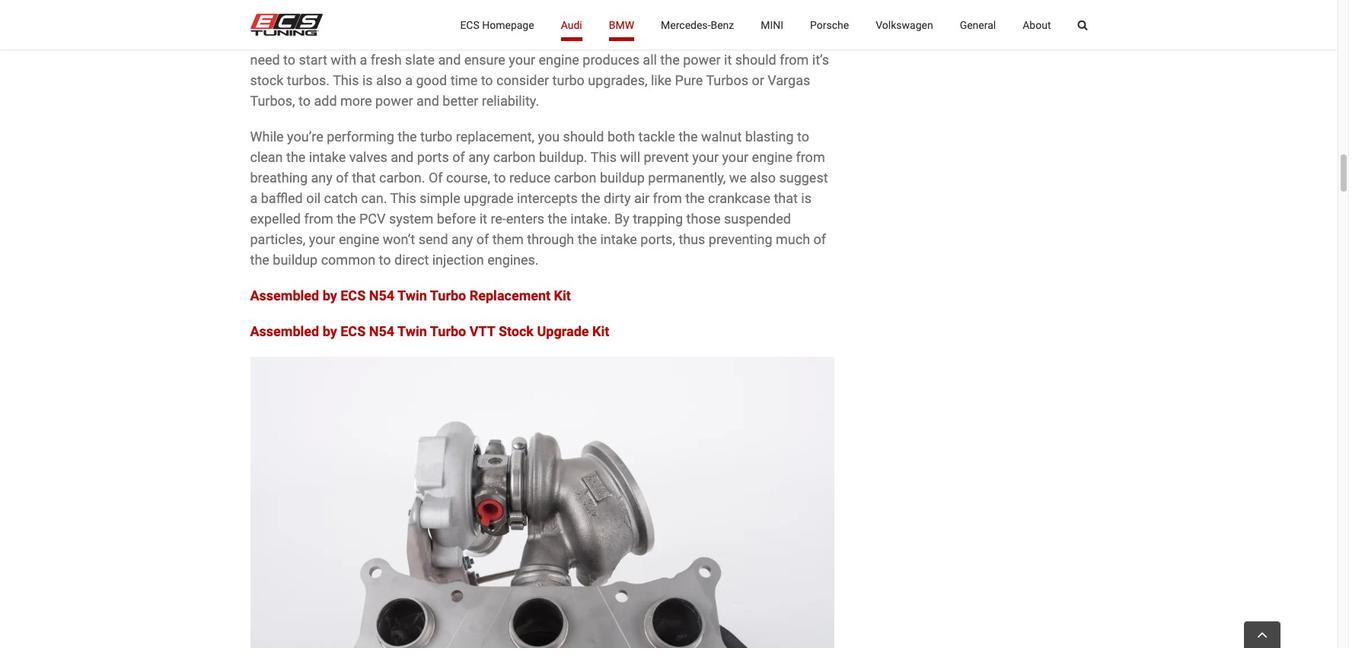 Task type: locate. For each thing, give the bounding box(es) containing it.
it up turbos
[[724, 52, 732, 67]]

0 horizontal spatial good
[[416, 72, 447, 88]]

0 vertical spatial it's
[[674, 10, 691, 26]]

1 vertical spatial n54
[[369, 323, 394, 339]]

the right all
[[660, 52, 680, 67]]

are
[[399, 10, 418, 26]]

is down the suggest
[[801, 190, 812, 206]]

carbon
[[493, 149, 536, 165], [554, 170, 596, 186]]

it's
[[674, 10, 691, 26], [812, 52, 829, 67]]

you
[[795, 31, 817, 47], [538, 128, 560, 144]]

twin
[[397, 288, 427, 304], [397, 323, 427, 339]]

send
[[419, 231, 448, 247]]

to
[[768, 10, 781, 26], [283, 52, 295, 67], [481, 72, 493, 88], [298, 93, 311, 109], [797, 128, 809, 144], [494, 170, 506, 186], [379, 252, 391, 268]]

2 vertical spatial turbo
[[430, 323, 466, 339]]

this
[[685, 31, 711, 47], [333, 72, 359, 88], [591, 149, 617, 165], [390, 190, 416, 206]]

while you're performing the turbo replacement, you should both tackle the walnut blasting to clean the intake valves and ports of any carbon buildup. this will prevent your your engine from breathing any of that carbon. of course, to reduce carbon buildup permanently, we also suggest a baffled oil catch can. this simple upgrade intercepts the dirty air from the crankcase that is expelled from the pcv system before it re-enters the intake. by trapping those suspended particles, your engine won't send any of them through the intake ports, thus preventing much of the buildup common to direct injection engines.
[[250, 128, 828, 268]]

that down the suggest
[[774, 190, 798, 206]]

turbo down audi on the top left of the page
[[540, 31, 575, 47]]

your up consider on the top left
[[509, 52, 535, 67]]

0 vertical spatial turbo
[[540, 31, 575, 47]]

a left benz
[[694, 10, 701, 26]]

of
[[429, 170, 443, 186]]

from down oil
[[304, 211, 333, 227]]

1 n54 from the top
[[369, 288, 394, 304]]

carbon down buildup.
[[554, 170, 596, 186]]

1 vertical spatial intake
[[600, 231, 637, 247]]

should down everything
[[735, 52, 776, 67]]

also
[[376, 72, 402, 88], [750, 170, 776, 186]]

it's up kit.
[[674, 10, 691, 26]]

0 horizontal spatial should
[[563, 128, 604, 144]]

that down valves
[[352, 170, 376, 186]]

assembled by ecs n54 twin turbo vtt stock upgrade kit
[[250, 323, 609, 339]]

1 horizontal spatial power
[[683, 52, 721, 67]]

it inside first, unless your turbos are documented as new or recently replaced, it's a good idea to at least replace your turbos with our assembled by ecs turbo replacement kit. this is everything you need to start with a fresh slate and ensure your engine produces all the power it should from it's stock turbos. this is also a good time to consider turbo upgrades, like pure turbos or vargas turbos, to add more power and better reliability.
[[724, 52, 732, 67]]

your
[[326, 10, 353, 26], [298, 31, 325, 47], [509, 52, 535, 67], [692, 149, 719, 165], [722, 149, 749, 165], [309, 231, 335, 247]]

the down intake.
[[578, 231, 597, 247]]

1 vertical spatial engine
[[752, 149, 793, 165]]

a
[[694, 10, 701, 26], [360, 52, 367, 67], [405, 72, 413, 88], [250, 190, 258, 206]]

1 horizontal spatial with
[[371, 31, 396, 47]]

n54 down assembled by ecs n54 twin turbo replacement kit
[[369, 323, 394, 339]]

0 horizontal spatial engine
[[339, 231, 379, 247]]

slate
[[405, 52, 435, 67]]

turbo for vtt
[[430, 323, 466, 339]]

intake down you're
[[309, 149, 346, 165]]

bmw link
[[609, 0, 634, 49]]

any up injection
[[452, 231, 473, 247]]

walnut
[[701, 128, 742, 144]]

you up buildup.
[[538, 128, 560, 144]]

first,
[[250, 10, 280, 26]]

the down permanently, at the top
[[685, 190, 705, 206]]

or
[[548, 10, 560, 26], [752, 72, 764, 88]]

turbos left are
[[356, 10, 396, 26]]

1 vertical spatial replacement
[[470, 288, 551, 304]]

tackle
[[638, 128, 675, 144]]

engine down audi link
[[539, 52, 579, 67]]

2 vertical spatial engine
[[339, 231, 379, 247]]

2 n54 from the top
[[369, 323, 394, 339]]

with up fresh
[[371, 31, 396, 47]]

0 vertical spatial twin
[[397, 288, 427, 304]]

a down "slate"
[[405, 72, 413, 88]]

0 horizontal spatial with
[[331, 52, 356, 67]]

turbo right consider on the top left
[[552, 72, 585, 88]]

1 vertical spatial assembled
[[250, 288, 319, 304]]

0 vertical spatial it
[[724, 52, 732, 67]]

suspended
[[724, 211, 791, 227]]

from up the suggest
[[796, 149, 825, 165]]

or right turbos
[[752, 72, 764, 88]]

course,
[[446, 170, 490, 186]]

2 vertical spatial and
[[391, 149, 414, 165]]

from inside first, unless your turbos are documented as new or recently replaced, it's a good idea to at least replace your turbos with our assembled by ecs turbo replacement kit. this is everything you need to start with a fresh slate and ensure your engine produces all the power it should from it's stock turbos. this is also a good time to consider turbo upgrades, like pure turbos or vargas turbos, to add more power and better reliability.
[[780, 52, 809, 67]]

0 horizontal spatial kit
[[554, 288, 571, 304]]

the down particles,
[[250, 252, 269, 268]]

general
[[960, 19, 996, 31]]

and up carbon.
[[391, 149, 414, 165]]

all
[[643, 52, 657, 67]]

is down benz
[[715, 31, 725, 47]]

should up buildup.
[[563, 128, 604, 144]]

engine up "common"
[[339, 231, 379, 247]]

power right more
[[375, 93, 413, 109]]

much
[[776, 231, 810, 247]]

to left start
[[283, 52, 295, 67]]

about
[[1023, 19, 1051, 31]]

1 vertical spatial it's
[[812, 52, 829, 67]]

buildup down particles,
[[273, 252, 318, 268]]

2 horizontal spatial is
[[801, 190, 812, 206]]

1 vertical spatial or
[[752, 72, 764, 88]]

your up start
[[298, 31, 325, 47]]

ecs homepage link
[[460, 0, 534, 49]]

before
[[437, 211, 476, 227]]

0 vertical spatial engine
[[539, 52, 579, 67]]

to right blasting
[[797, 128, 809, 144]]

1 vertical spatial you
[[538, 128, 560, 144]]

1 horizontal spatial buildup
[[600, 170, 645, 186]]

1 horizontal spatial that
[[774, 190, 798, 206]]

0 vertical spatial or
[[548, 10, 560, 26]]

or left audi link
[[548, 10, 560, 26]]

replacement down bmw
[[579, 31, 659, 47]]

0 vertical spatial good
[[705, 10, 736, 26]]

it left re-
[[479, 211, 487, 227]]

clean
[[250, 149, 283, 165]]

engine down blasting
[[752, 149, 793, 165]]

1 vertical spatial any
[[311, 170, 333, 186]]

this down mercedes-benz
[[685, 31, 711, 47]]

0 vertical spatial intake
[[309, 149, 346, 165]]

upgrade
[[464, 190, 514, 206]]

ensure
[[464, 52, 505, 67]]

0 vertical spatial you
[[795, 31, 817, 47]]

0 horizontal spatial that
[[352, 170, 376, 186]]

with
[[371, 31, 396, 47], [331, 52, 356, 67]]

0 vertical spatial also
[[376, 72, 402, 88]]

also down fresh
[[376, 72, 402, 88]]

add
[[314, 93, 337, 109]]

kit right upgrade
[[592, 323, 609, 339]]

0 horizontal spatial is
[[362, 72, 373, 88]]

2 vertical spatial any
[[452, 231, 473, 247]]

intercepts
[[517, 190, 578, 206]]

from
[[780, 52, 809, 67], [796, 149, 825, 165], [653, 190, 682, 206], [304, 211, 333, 227]]

engine
[[539, 52, 579, 67], [752, 149, 793, 165], [339, 231, 379, 247]]

buildup up the dirty
[[600, 170, 645, 186]]

common
[[321, 252, 375, 268]]

1 vertical spatial turbos
[[328, 31, 367, 47]]

0 horizontal spatial it's
[[674, 10, 691, 26]]

1 horizontal spatial turbo
[[552, 72, 585, 88]]

assembled
[[423, 31, 491, 47], [250, 288, 319, 304], [250, 323, 319, 339]]

more
[[340, 93, 372, 109]]

ecs tuning logo image
[[250, 14, 322, 36]]

kit up upgrade
[[554, 288, 571, 304]]

turbos up turbos.
[[328, 31, 367, 47]]

0 horizontal spatial turbo
[[420, 128, 453, 144]]

simple
[[420, 190, 460, 206]]

n54 down direct
[[369, 288, 394, 304]]

good left idea
[[705, 10, 736, 26]]

should inside first, unless your turbos are documented as new or recently replaced, it's a good idea to at least replace your turbos with our assembled by ecs turbo replacement kit. this is everything you need to start with a fresh slate and ensure your engine produces all the power it should from it's stock turbos. this is also a good time to consider turbo upgrades, like pure turbos or vargas turbos, to add more power and better reliability.
[[735, 52, 776, 67]]

1 horizontal spatial replacement
[[579, 31, 659, 47]]

1 horizontal spatial also
[[750, 170, 776, 186]]

of
[[452, 149, 465, 165], [336, 170, 348, 186], [476, 231, 489, 247], [814, 231, 826, 247]]

1 vertical spatial twin
[[397, 323, 427, 339]]

0 vertical spatial carbon
[[493, 149, 536, 165]]

turbo up ports
[[420, 128, 453, 144]]

injection
[[432, 252, 484, 268]]

like
[[651, 72, 672, 88]]

any up course,
[[468, 149, 490, 165]]

1 horizontal spatial it's
[[812, 52, 829, 67]]

n54 for replacement
[[369, 288, 394, 304]]

good down "slate"
[[416, 72, 447, 88]]

turbos
[[706, 72, 748, 88]]

with right start
[[331, 52, 356, 67]]

ecs up ensure
[[460, 19, 479, 31]]

turbos,
[[250, 93, 295, 109]]

intake.
[[571, 211, 611, 227]]

should
[[735, 52, 776, 67], [563, 128, 604, 144]]

turbo down injection
[[430, 288, 466, 304]]

0 vertical spatial that
[[352, 170, 376, 186]]

idea
[[739, 10, 765, 26]]

1 vertical spatial turbo
[[430, 288, 466, 304]]

2 vertical spatial is
[[801, 190, 812, 206]]

volkswagen
[[876, 19, 933, 31]]

0 vertical spatial should
[[735, 52, 776, 67]]

the
[[660, 52, 680, 67], [398, 128, 417, 144], [678, 128, 698, 144], [286, 149, 306, 165], [581, 190, 600, 206], [685, 190, 705, 206], [337, 211, 356, 227], [548, 211, 567, 227], [578, 231, 597, 247], [250, 252, 269, 268]]

stock
[[499, 323, 534, 339]]

mercedes-benz
[[661, 19, 734, 31]]

2 horizontal spatial engine
[[752, 149, 793, 165]]

1 twin from the top
[[397, 288, 427, 304]]

buildup
[[600, 170, 645, 186], [273, 252, 318, 268]]

0 vertical spatial and
[[438, 52, 461, 67]]

1 horizontal spatial intake
[[600, 231, 637, 247]]

0 vertical spatial is
[[715, 31, 725, 47]]

preventing
[[709, 231, 773, 247]]

porsche
[[810, 19, 849, 31]]

kit
[[554, 288, 571, 304], [592, 323, 609, 339]]

power up pure
[[683, 52, 721, 67]]

1 vertical spatial turbo
[[420, 128, 453, 144]]

turbo inside first, unless your turbos are documented as new or recently replaced, it's a good idea to at least replace your turbos with our assembled by ecs turbo replacement kit. this is everything you need to start with a fresh slate and ensure your engine produces all the power it should from it's stock turbos. this is also a good time to consider turbo upgrades, like pure turbos or vargas turbos, to add more power and better reliability.
[[552, 72, 585, 88]]

and left better
[[416, 93, 439, 109]]

will
[[620, 149, 640, 165]]

ecs down homepage
[[512, 31, 537, 47]]

intake down "by"
[[600, 231, 637, 247]]

twin down assembled by ecs n54 twin turbo replacement kit
[[397, 323, 427, 339]]

from up vargas
[[780, 52, 809, 67]]

1 vertical spatial by
[[323, 288, 337, 304]]

0 vertical spatial assembled
[[423, 31, 491, 47]]

replacement down engines.
[[470, 288, 551, 304]]

produces
[[583, 52, 639, 67]]

replacement
[[579, 31, 659, 47], [470, 288, 551, 304]]

catch
[[324, 190, 358, 206]]

should inside while you're performing the turbo replacement, you should both tackle the walnut blasting to clean the intake valves and ports of any carbon buildup. this will prevent your your engine from breathing any of that carbon. of course, to reduce carbon buildup permanently, we also suggest a baffled oil catch can. this simple upgrade intercepts the dirty air from the crankcase that is expelled from the pcv system before it re-enters the intake. by trapping those suspended particles, your engine won't send any of them through the intake ports, thus preventing much of the buildup common to direct injection engines.
[[563, 128, 604, 144]]

twin down direct
[[397, 288, 427, 304]]

1 vertical spatial kit
[[592, 323, 609, 339]]

1 vertical spatial also
[[750, 170, 776, 186]]

prevent
[[644, 149, 689, 165]]

1 horizontal spatial good
[[705, 10, 736, 26]]

1 vertical spatial it
[[479, 211, 487, 227]]

you inside while you're performing the turbo replacement, you should both tackle the walnut blasting to clean the intake valves and ports of any carbon buildup. this will prevent your your engine from breathing any of that carbon. of course, to reduce carbon buildup permanently, we also suggest a baffled oil catch can. this simple upgrade intercepts the dirty air from the crankcase that is expelled from the pcv system before it re-enters the intake. by trapping those suspended particles, your engine won't send any of them through the intake ports, thus preventing much of the buildup common to direct injection engines.
[[538, 128, 560, 144]]

is
[[715, 31, 725, 47], [362, 72, 373, 88], [801, 190, 812, 206]]

0 horizontal spatial it
[[479, 211, 487, 227]]

1 vertical spatial buildup
[[273, 252, 318, 268]]

to up the upgrade
[[494, 170, 506, 186]]

1 horizontal spatial it
[[724, 52, 732, 67]]

1 horizontal spatial engine
[[539, 52, 579, 67]]

from up trapping
[[653, 190, 682, 206]]

enters
[[506, 211, 544, 227]]

0 vertical spatial turbo
[[552, 72, 585, 88]]

permanently,
[[648, 170, 726, 186]]

1 vertical spatial should
[[563, 128, 604, 144]]

0 vertical spatial by
[[495, 31, 509, 47]]

0 horizontal spatial also
[[376, 72, 402, 88]]

1 horizontal spatial carbon
[[554, 170, 596, 186]]

carbon up reduce
[[493, 149, 536, 165]]

1 horizontal spatial you
[[795, 31, 817, 47]]

turbo left the vtt
[[430, 323, 466, 339]]

1 horizontal spatial should
[[735, 52, 776, 67]]

2 vertical spatial assembled
[[250, 323, 319, 339]]

0 horizontal spatial power
[[375, 93, 413, 109]]

won't
[[383, 231, 415, 247]]

0 vertical spatial replacement
[[579, 31, 659, 47]]

first, unless your turbos are documented as new or recently replaced, it's a good idea to at least replace your turbos with our assembled by ecs turbo replacement kit. this is everything you need to start with a fresh slate and ensure your engine produces all the power it should from it's stock turbos. this is also a good time to consider turbo upgrades, like pure turbos or vargas turbos, to add more power and better reliability.
[[250, 10, 829, 109]]

any up oil
[[311, 170, 333, 186]]

you down "least"
[[795, 31, 817, 47]]

also right "we" on the right of the page
[[750, 170, 776, 186]]

by
[[495, 31, 509, 47], [323, 288, 337, 304], [323, 323, 337, 339]]

2 twin from the top
[[397, 323, 427, 339]]

homepage
[[482, 19, 534, 31]]

is up more
[[362, 72, 373, 88]]

it
[[724, 52, 732, 67], [479, 211, 487, 227]]

and up time
[[438, 52, 461, 67]]

0 vertical spatial n54
[[369, 288, 394, 304]]

2 vertical spatial by
[[323, 323, 337, 339]]

a left baffled
[[250, 190, 258, 206]]

mercedes-benz link
[[661, 0, 734, 49]]

power
[[683, 52, 721, 67], [375, 93, 413, 109]]

it's down porsche link on the right top of the page
[[812, 52, 829, 67]]

0 horizontal spatial you
[[538, 128, 560, 144]]

1 vertical spatial is
[[362, 72, 373, 88]]



Task type: describe. For each thing, give the bounding box(es) containing it.
at
[[784, 10, 796, 26]]

1 vertical spatial power
[[375, 93, 413, 109]]

everything
[[729, 31, 791, 47]]

system
[[389, 211, 433, 227]]

engine inside first, unless your turbos are documented as new or recently replaced, it's a good idea to at least replace your turbos with our assembled by ecs turbo replacement kit. this is everything you need to start with a fresh slate and ensure your engine produces all the power it should from it's stock turbos. this is also a good time to consider turbo upgrades, like pure turbos or vargas turbos, to add more power and better reliability.
[[539, 52, 579, 67]]

the up through
[[548, 211, 567, 227]]

1 vertical spatial that
[[774, 190, 798, 206]]

1 horizontal spatial kit
[[592, 323, 609, 339]]

0 vertical spatial kit
[[554, 288, 571, 304]]

both
[[608, 128, 635, 144]]

time
[[450, 72, 478, 88]]

mini
[[761, 19, 784, 31]]

by for assembled by ecs n54 twin turbo vtt stock upgrade kit
[[323, 323, 337, 339]]

of right much
[[814, 231, 826, 247]]

kit.
[[662, 31, 682, 47]]

pcv
[[359, 211, 386, 227]]

buildup.
[[539, 149, 587, 165]]

also inside while you're performing the turbo replacement, you should both tackle the walnut blasting to clean the intake valves and ports of any carbon buildup. this will prevent your your engine from breathing any of that carbon. of course, to reduce carbon buildup permanently, we also suggest a baffled oil catch can. this simple upgrade intercepts the dirty air from the crankcase that is expelled from the pcv system before it re-enters the intake. by trapping those suspended particles, your engine won't send any of them through the intake ports, thus preventing much of the buildup common to direct injection engines.
[[750, 170, 776, 186]]

replacement,
[[456, 128, 535, 144]]

the down catch
[[337, 211, 356, 227]]

0 horizontal spatial replacement
[[470, 288, 551, 304]]

this left will
[[591, 149, 617, 165]]

is inside while you're performing the turbo replacement, you should both tackle the walnut blasting to clean the intake valves and ports of any carbon buildup. this will prevent your your engine from breathing any of that carbon. of course, to reduce carbon buildup permanently, we also suggest a baffled oil catch can. this simple upgrade intercepts the dirty air from the crankcase that is expelled from the pcv system before it re-enters the intake. by trapping those suspended particles, your engine won't send any of them through the intake ports, thus preventing much of the buildup common to direct injection engines.
[[801, 190, 812, 206]]

a left fresh
[[360, 52, 367, 67]]

0 horizontal spatial carbon
[[493, 149, 536, 165]]

the down you're
[[286, 149, 306, 165]]

0 horizontal spatial buildup
[[273, 252, 318, 268]]

ecs down assembled by ecs n54 twin turbo replacement kit
[[341, 323, 366, 339]]

turbos.
[[287, 72, 330, 88]]

consider
[[496, 72, 549, 88]]

your up "common"
[[309, 231, 335, 247]]

0 vertical spatial any
[[468, 149, 490, 165]]

turbo for replacement
[[430, 288, 466, 304]]

while
[[250, 128, 284, 144]]

assembled by ecs n54 twin turbo replacement kit
[[250, 288, 571, 304]]

and inside while you're performing the turbo replacement, you should both tackle the walnut blasting to clean the intake valves and ports of any carbon buildup. this will prevent your your engine from breathing any of that carbon. of course, to reduce carbon buildup permanently, we also suggest a baffled oil catch can. this simple upgrade intercepts the dirty air from the crankcase that is expelled from the pcv system before it re-enters the intake. by trapping those suspended particles, your engine won't send any of them through the intake ports, thus preventing much of the buildup common to direct injection engines.
[[391, 149, 414, 165]]

vtt
[[470, 323, 495, 339]]

1 vertical spatial good
[[416, 72, 447, 88]]

you're
[[287, 128, 323, 144]]

0 vertical spatial power
[[683, 52, 721, 67]]

audi
[[561, 19, 582, 31]]

volkswagen link
[[876, 0, 933, 49]]

expelled
[[250, 211, 301, 227]]

ports,
[[641, 231, 675, 247]]

trapping
[[633, 211, 683, 227]]

the up prevent
[[678, 128, 698, 144]]

our
[[400, 31, 420, 47]]

replaced,
[[615, 10, 670, 26]]

by inside first, unless your turbos are documented as new or recently replaced, it's a good idea to at least replace your turbos with our assembled by ecs turbo replacement kit. this is everything you need to start with a fresh slate and ensure your engine produces all the power it should from it's stock turbos. this is also a good time to consider turbo upgrades, like pure turbos or vargas turbos, to add more power and better reliability.
[[495, 31, 509, 47]]

the up intake.
[[581, 190, 600, 206]]

of up catch
[[336, 170, 348, 186]]

as
[[502, 10, 516, 26]]

porsche link
[[810, 0, 849, 49]]

ecs down "common"
[[341, 288, 366, 304]]

we
[[729, 170, 747, 186]]

ecs homepage
[[460, 19, 534, 31]]

oil
[[306, 190, 321, 206]]

to down the won't
[[379, 252, 391, 268]]

assembled for assembled by ecs n54 twin turbo vtt stock upgrade kit
[[250, 323, 319, 339]]

thus
[[679, 231, 705, 247]]

stock
[[250, 72, 283, 88]]

turbo inside while you're performing the turbo replacement, you should both tackle the walnut blasting to clean the intake valves and ports of any carbon buildup. this will prevent your your engine from breathing any of that carbon. of course, to reduce carbon buildup permanently, we also suggest a baffled oil catch can. this simple upgrade intercepts the dirty air from the crankcase that is expelled from the pcv system before it re-enters the intake. by trapping those suspended particles, your engine won't send any of them through the intake ports, thus preventing much of the buildup common to direct injection engines.
[[420, 128, 453, 144]]

can.
[[361, 190, 387, 206]]

breathing
[[250, 170, 308, 186]]

particles,
[[250, 231, 306, 247]]

suggest
[[779, 170, 828, 186]]

reliability.
[[482, 93, 539, 109]]

of up course,
[[452, 149, 465, 165]]

turbo inside first, unless your turbos are documented as new or recently replaced, it's a good idea to at least replace your turbos with our assembled by ecs turbo replacement kit. this is everything you need to start with a fresh slate and ensure your engine produces all the power it should from it's stock turbos. this is also a good time to consider turbo upgrades, like pure turbos or vargas turbos, to add more power and better reliability.
[[540, 31, 575, 47]]

0 horizontal spatial intake
[[309, 149, 346, 165]]

this down carbon.
[[390, 190, 416, 206]]

to down turbos.
[[298, 93, 311, 109]]

need
[[250, 52, 280, 67]]

documented
[[422, 10, 498, 26]]

also inside first, unless your turbos are documented as new or recently replaced, it's a good idea to at least replace your turbos with our assembled by ecs turbo replacement kit. this is everything you need to start with a fresh slate and ensure your engine produces all the power it should from it's stock turbos. this is also a good time to consider turbo upgrades, like pure turbos or vargas turbos, to add more power and better reliability.
[[376, 72, 402, 88]]

dirty
[[604, 190, 631, 206]]

1 vertical spatial with
[[331, 52, 356, 67]]

a inside while you're performing the turbo replacement, you should both tackle the walnut blasting to clean the intake valves and ports of any carbon buildup. this will prevent your your engine from breathing any of that carbon. of course, to reduce carbon buildup permanently, we also suggest a baffled oil catch can. this simple upgrade intercepts the dirty air from the crankcase that is expelled from the pcv system before it re-enters the intake. by trapping those suspended particles, your engine won't send any of them through the intake ports, thus preventing much of the buildup common to direct injection engines.
[[250, 190, 258, 206]]

general link
[[960, 0, 996, 49]]

the inside first, unless your turbos are documented as new or recently replaced, it's a good idea to at least replace your turbos with our assembled by ecs turbo replacement kit. this is everything you need to start with a fresh slate and ensure your engine produces all the power it should from it's stock turbos. this is also a good time to consider turbo upgrades, like pure turbos or vargas turbos, to add more power and better reliability.
[[660, 52, 680, 67]]

assembled inside first, unless your turbos are documented as new or recently replaced, it's a good idea to at least replace your turbos with our assembled by ecs turbo replacement kit. this is everything you need to start with a fresh slate and ensure your engine produces all the power it should from it's stock turbos. this is also a good time to consider turbo upgrades, like pure turbos or vargas turbos, to add more power and better reliability.
[[423, 31, 491, 47]]

0 vertical spatial turbos
[[356, 10, 396, 26]]

twin for vtt
[[397, 323, 427, 339]]

benz
[[711, 19, 734, 31]]

direct
[[394, 252, 429, 268]]

twin for replacement
[[397, 288, 427, 304]]

1 vertical spatial and
[[416, 93, 439, 109]]

those
[[686, 211, 721, 227]]

air
[[634, 190, 650, 206]]

carbon.
[[379, 170, 425, 186]]

crankcase
[[708, 190, 770, 206]]

vargas
[[768, 72, 810, 88]]

mini link
[[761, 0, 784, 49]]

replacement inside first, unless your turbos are documented as new or recently replaced, it's a good idea to at least replace your turbos with our assembled by ecs turbo replacement kit. this is everything you need to start with a fresh slate and ensure your engine produces all the power it should from it's stock turbos. this is also a good time to consider turbo upgrades, like pure turbos or vargas turbos, to add more power and better reliability.
[[579, 31, 659, 47]]

ports
[[417, 149, 449, 165]]

start
[[299, 52, 327, 67]]

it inside while you're performing the turbo replacement, you should both tackle the walnut blasting to clean the intake valves and ports of any carbon buildup. this will prevent your your engine from breathing any of that carbon. of course, to reduce carbon buildup permanently, we also suggest a baffled oil catch can. this simple upgrade intercepts the dirty air from the crankcase that is expelled from the pcv system before it re-enters the intake. by trapping those suspended particles, your engine won't send any of them through the intake ports, thus preventing much of the buildup common to direct injection engines.
[[479, 211, 487, 227]]

you inside first, unless your turbos are documented as new or recently replaced, it's a good idea to at least replace your turbos with our assembled by ecs turbo replacement kit. this is everything you need to start with a fresh slate and ensure your engine produces all the power it should from it's stock turbos. this is also a good time to consider turbo upgrades, like pure turbos or vargas turbos, to add more power and better reliability.
[[795, 31, 817, 47]]

upgrade
[[537, 323, 589, 339]]

audi link
[[561, 0, 582, 49]]

baffled
[[261, 190, 303, 206]]

bmw
[[609, 19, 634, 31]]

engines.
[[487, 252, 539, 268]]

1 horizontal spatial or
[[752, 72, 764, 88]]

0 vertical spatial with
[[371, 31, 396, 47]]

ecs inside first, unless your turbos are documented as new or recently replaced, it's a good idea to at least replace your turbos with our assembled by ecs turbo replacement kit. this is everything you need to start with a fresh slate and ensure your engine produces all the power it should from it's stock turbos. this is also a good time to consider turbo upgrades, like pure turbos or vargas turbos, to add more power and better reliability.
[[512, 31, 537, 47]]

0 horizontal spatial or
[[548, 10, 560, 26]]

n54 for vtt
[[369, 323, 394, 339]]

your up "we" on the right of the page
[[722, 149, 749, 165]]

unless
[[283, 10, 323, 26]]

reduce
[[509, 170, 551, 186]]

recently
[[564, 10, 612, 26]]

the up carbon.
[[398, 128, 417, 144]]

this up more
[[333, 72, 359, 88]]

1 vertical spatial carbon
[[554, 170, 596, 186]]

upgrades,
[[588, 72, 648, 88]]

your right unless
[[326, 10, 353, 26]]

of left "them"
[[476, 231, 489, 247]]

better
[[443, 93, 478, 109]]

through
[[527, 231, 574, 247]]

performing
[[327, 128, 394, 144]]

blasting
[[745, 128, 794, 144]]

1 horizontal spatial is
[[715, 31, 725, 47]]

assembled for assembled by ecs n54 twin turbo replacement kit
[[250, 288, 319, 304]]

to down ensure
[[481, 72, 493, 88]]

fresh
[[371, 52, 402, 67]]

by for assembled by ecs n54 twin turbo replacement kit
[[323, 288, 337, 304]]

to left at
[[768, 10, 781, 26]]

new
[[519, 10, 545, 26]]

them
[[492, 231, 524, 247]]

0 vertical spatial buildup
[[600, 170, 645, 186]]

least
[[799, 10, 829, 26]]

your down walnut at the top right of the page
[[692, 149, 719, 165]]

assembled by ecs n54 twin turbo replacement kit link
[[250, 288, 571, 304]]

replace
[[250, 31, 295, 47]]

assembled by ecs n54 twin turbo vtt stock upgrade kit link
[[250, 323, 609, 339]]



Task type: vqa. For each thing, say whether or not it's contained in the screenshot.
the top 'About'
no



